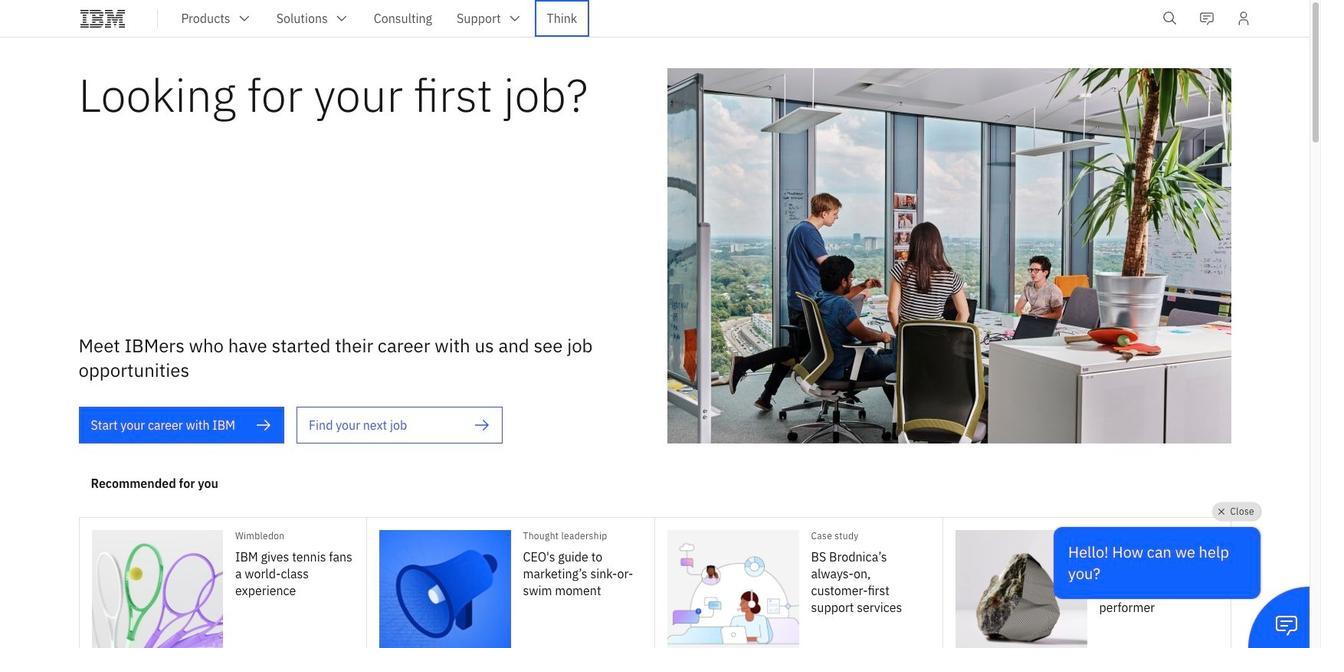 Task type: vqa. For each thing, say whether or not it's contained in the screenshot.
your privacy choices element
no



Task type: describe. For each thing, give the bounding box(es) containing it.
open the chat window image
[[1275, 613, 1299, 638]]



